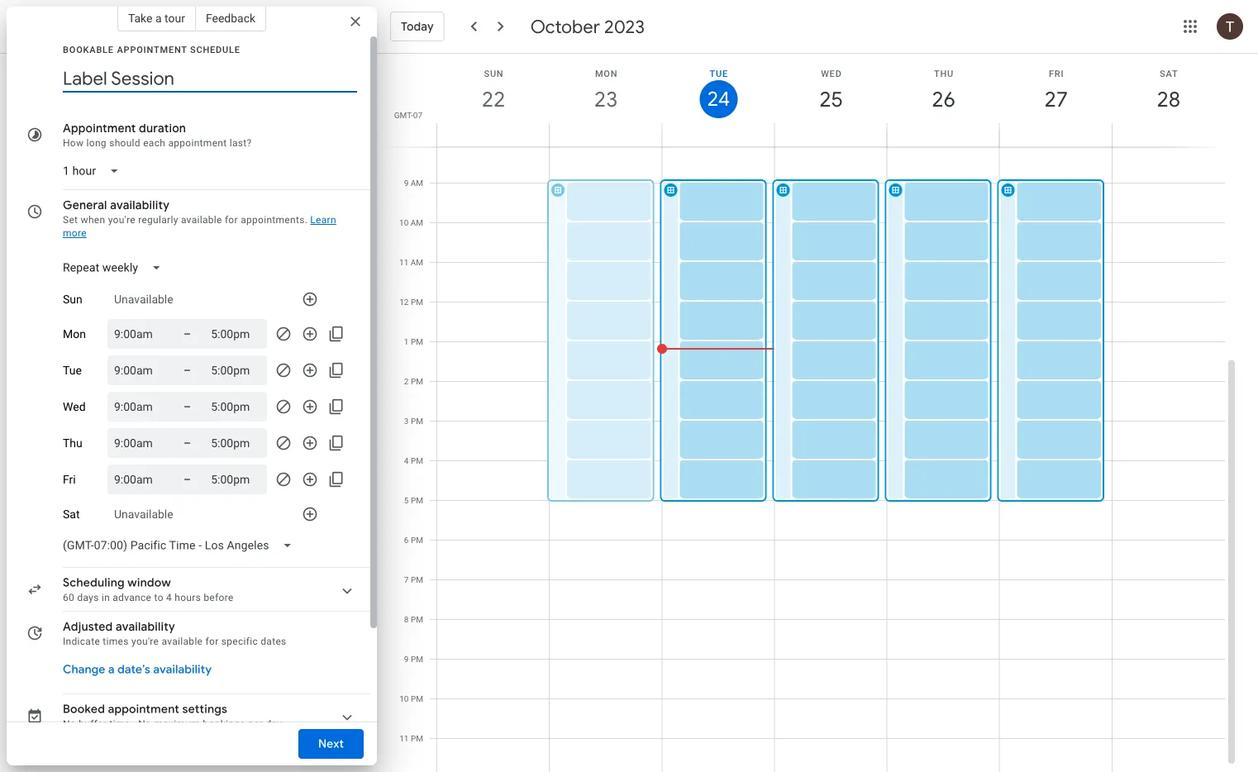 Task type: locate. For each thing, give the bounding box(es) containing it.
0 vertical spatial sun
[[484, 68, 504, 79]]

10 for 10 am
[[399, 218, 409, 228]]

appointment down duration
[[168, 137, 227, 149]]

0 horizontal spatial sun
[[63, 292, 82, 306]]

pm for 7 pm
[[411, 575, 423, 585]]

grid containing 22
[[384, 54, 1238, 772]]

scheduling window 60 days in advance to 4 hours before
[[63, 575, 234, 604]]

1 vertical spatial you're
[[131, 636, 159, 647]]

am down 8 am
[[411, 178, 423, 188]]

sun 22
[[481, 68, 504, 113]]

22 column header
[[437, 54, 550, 147]]

3 am from the top
[[411, 218, 423, 228]]

thu up thursday, october 26 element
[[934, 68, 954, 79]]

in
[[102, 592, 110, 604]]

1 vertical spatial mon
[[63, 327, 86, 341]]

7 pm
[[404, 575, 423, 585]]

2 am from the top
[[411, 178, 423, 188]]

date's
[[117, 662, 150, 677]]

thursday, october 26 element
[[925, 80, 963, 118]]

mon left the start time on mondays text field
[[63, 327, 86, 341]]

0 horizontal spatial mon
[[63, 327, 86, 341]]

pm right 1
[[411, 337, 423, 347]]

you're down general availability
[[108, 214, 136, 226]]

8 for 8 pm
[[404, 615, 409, 625]]

5 – from the top
[[184, 472, 191, 486]]

pm
[[411, 297, 423, 307], [411, 337, 423, 347], [411, 377, 423, 387], [411, 416, 423, 426], [411, 456, 423, 466], [411, 496, 423, 506], [411, 535, 423, 545], [411, 575, 423, 585], [411, 615, 423, 625], [411, 654, 423, 664], [411, 694, 423, 704], [411, 734, 423, 744]]

1 vertical spatial thu
[[63, 436, 82, 450]]

for left specific
[[205, 636, 219, 647]]

tue
[[710, 68, 728, 79], [63, 364, 82, 377]]

4 right "to"
[[166, 592, 172, 604]]

1 vertical spatial 10
[[400, 694, 409, 704]]

you're inside adjusted availability indicate times you're available for specific dates
[[131, 636, 159, 647]]

you're up the 'change a date's availability'
[[131, 636, 159, 647]]

maximum
[[154, 718, 200, 730]]

availability up 'regularly'
[[110, 198, 170, 212]]

5 pm from the top
[[411, 456, 423, 466]]

wed up the wednesday, october 25 element
[[821, 68, 842, 79]]

pm right the 6
[[411, 535, 423, 545]]

– right the start time on mondays text field
[[184, 327, 191, 341]]

1 8 from the top
[[404, 138, 409, 148]]

0 vertical spatial for
[[225, 214, 238, 226]]

4
[[404, 456, 409, 466], [166, 592, 172, 604]]

availability down adjusted availability indicate times you're available for specific dates
[[153, 662, 212, 677]]

1 horizontal spatial fri
[[1049, 68, 1064, 79]]

1 vertical spatial for
[[205, 636, 219, 647]]

fri for fri
[[63, 473, 76, 486]]

1 horizontal spatial tue
[[710, 68, 728, 79]]

pm for 1 pm
[[411, 337, 423, 347]]

Start time on Fridays text field
[[114, 470, 164, 489]]

pm down the 9 pm
[[411, 694, 423, 704]]

pm right 3
[[411, 416, 423, 426]]

0 horizontal spatial sat
[[63, 507, 80, 521]]

9 pm from the top
[[411, 615, 423, 625]]

scheduling
[[63, 575, 125, 590]]

0 vertical spatial fri
[[1049, 68, 1064, 79]]

1 vertical spatial sat
[[63, 507, 80, 521]]

long
[[86, 137, 107, 149]]

1 horizontal spatial sat
[[1160, 68, 1179, 79]]

am down 9 am
[[411, 218, 423, 228]]

feedback
[[206, 11, 256, 25]]

fri left the start time on fridays text field
[[63, 473, 76, 486]]

sun up sunday, october 22 element at the left of the page
[[484, 68, 504, 79]]

3 – from the top
[[184, 400, 191, 413]]

pm right 2 in the left of the page
[[411, 377, 423, 387]]

tue up 24
[[710, 68, 728, 79]]

9 up 10 am
[[404, 178, 409, 188]]

am down "07"
[[411, 138, 423, 148]]

thu
[[934, 68, 954, 79], [63, 436, 82, 450]]

availability
[[110, 198, 170, 212], [116, 619, 175, 634], [153, 662, 212, 677]]

1 horizontal spatial wed
[[821, 68, 842, 79]]

24 column header
[[662, 54, 775, 147]]

specific
[[221, 636, 258, 647]]

1 vertical spatial wed
[[63, 400, 86, 414]]

0 vertical spatial mon
[[595, 68, 618, 79]]

1 vertical spatial 9
[[404, 654, 409, 664]]

sat
[[1160, 68, 1179, 79], [63, 507, 80, 521]]

0 horizontal spatial for
[[205, 636, 219, 647]]

wed left start time on wednesdays text box
[[63, 400, 86, 414]]

pm down 8 pm at bottom
[[411, 654, 423, 664]]

sat up scheduling
[[63, 507, 80, 521]]

sun inside the sun 22
[[484, 68, 504, 79]]

appointment inside booked appointment settings no buffer time · no maximum bookings per day
[[108, 702, 179, 717]]

for
[[225, 214, 238, 226], [205, 636, 219, 647]]

pm right 12 at the top left of the page
[[411, 297, 423, 307]]

2 9 from the top
[[404, 654, 409, 664]]

26 column header
[[887, 54, 1000, 147]]

sat inside "sat 28"
[[1160, 68, 1179, 79]]

1 horizontal spatial mon
[[595, 68, 618, 79]]

am for 10 am
[[411, 218, 423, 228]]

pm for 4 pm
[[411, 456, 423, 466]]

0 vertical spatial wed
[[821, 68, 842, 79]]

Add title text field
[[63, 66, 357, 91]]

9
[[404, 178, 409, 188], [404, 654, 409, 664]]

am
[[411, 138, 423, 148], [411, 178, 423, 188], [411, 218, 423, 228], [411, 258, 423, 267]]

no down booked
[[63, 718, 76, 730]]

– left end time on tuesdays text box
[[184, 363, 191, 377]]

0 vertical spatial available
[[181, 214, 222, 226]]

pm for 2 pm
[[411, 377, 423, 387]]

End time on Wednesdays text field
[[211, 397, 261, 417]]

0 vertical spatial 4
[[404, 456, 409, 466]]

1 – from the top
[[184, 327, 191, 341]]

1 10 from the top
[[399, 218, 409, 228]]

pm up the 9 pm
[[411, 615, 423, 625]]

for left appointments.
[[225, 214, 238, 226]]

– left the end time on wednesdays text field on the left bottom of the page
[[184, 400, 191, 413]]

0 vertical spatial a
[[155, 11, 162, 25]]

1 vertical spatial sun
[[63, 292, 82, 306]]

2 pm from the top
[[411, 337, 423, 347]]

today
[[401, 19, 434, 34]]

1 horizontal spatial a
[[155, 11, 162, 25]]

fri up friday, october 27 element at the right top of the page
[[1049, 68, 1064, 79]]

adjusted
[[63, 619, 113, 634]]

fri inside fri 27
[[1049, 68, 1064, 79]]

dates
[[261, 636, 286, 647]]

appointment
[[63, 121, 136, 136]]

mon up monday, october 23 element
[[595, 68, 618, 79]]

0 horizontal spatial a
[[108, 662, 115, 677]]

11 pm from the top
[[411, 694, 423, 704]]

0 horizontal spatial thu
[[63, 436, 82, 450]]

None field
[[56, 156, 132, 186], [56, 253, 175, 283], [56, 531, 306, 561], [56, 156, 132, 186], [56, 253, 175, 283], [56, 531, 306, 561]]

pm down 10 pm
[[411, 734, 423, 744]]

1 pm from the top
[[411, 297, 423, 307]]

1 horizontal spatial no
[[138, 718, 151, 730]]

wed for wed 25
[[821, 68, 842, 79]]

4 am from the top
[[411, 258, 423, 267]]

tue left start time on tuesdays text field
[[63, 364, 82, 377]]

tuesday, october 24, today element
[[700, 80, 738, 118]]

1 vertical spatial available
[[162, 636, 203, 647]]

0 vertical spatial 10
[[399, 218, 409, 228]]

25 column header
[[774, 54, 888, 147]]

thu 26
[[931, 68, 955, 113]]

october
[[531, 15, 600, 38]]

am for 11 am
[[411, 258, 423, 267]]

0 vertical spatial 8
[[404, 138, 409, 148]]

3
[[404, 416, 409, 426]]

12 pm from the top
[[411, 734, 423, 744]]

0 horizontal spatial 4
[[166, 592, 172, 604]]

1 vertical spatial availability
[[116, 619, 175, 634]]

2 vertical spatial availability
[[153, 662, 212, 677]]

window
[[128, 575, 171, 590]]

1 11 from the top
[[399, 258, 409, 267]]

no right ·
[[138, 718, 151, 730]]

unavailable up the start time on mondays text field
[[114, 292, 173, 306]]

1 vertical spatial appointment
[[108, 702, 179, 717]]

12
[[400, 297, 409, 307]]

2 8 from the top
[[404, 615, 409, 625]]

11 up 12 at the top left of the page
[[399, 258, 409, 267]]

9 up 10 pm
[[404, 654, 409, 664]]

0 horizontal spatial tue
[[63, 364, 82, 377]]

11
[[399, 258, 409, 267], [400, 734, 409, 744]]

1 vertical spatial unavailable
[[114, 507, 173, 521]]

wednesday, october 25 element
[[812, 80, 850, 118]]

0 vertical spatial appointment
[[168, 137, 227, 149]]

availability inside change a date's availability button
[[153, 662, 212, 677]]

tue inside tue 24
[[710, 68, 728, 79]]

0 horizontal spatial fri
[[63, 473, 76, 486]]

11 down 10 pm
[[400, 734, 409, 744]]

8 pm from the top
[[411, 575, 423, 585]]

– right start time on thursdays text field
[[184, 436, 191, 450]]

4 up the 5
[[404, 456, 409, 466]]

10
[[399, 218, 409, 228], [400, 694, 409, 704]]

0 vertical spatial 11
[[399, 258, 409, 267]]

sat up saturday, october 28 element
[[1160, 68, 1179, 79]]

pm right the 5
[[411, 496, 423, 506]]

1 horizontal spatial thu
[[934, 68, 954, 79]]

6 pm
[[404, 535, 423, 545]]

a left tour
[[155, 11, 162, 25]]

8 down gmt-07
[[404, 138, 409, 148]]

adjusted availability indicate times you're available for specific dates
[[63, 619, 286, 647]]

0 vertical spatial availability
[[110, 198, 170, 212]]

am for 8 am
[[411, 138, 423, 148]]

22
[[481, 86, 504, 113]]

pm up 5 pm
[[411, 456, 423, 466]]

to
[[154, 592, 163, 604]]

mon inside mon 23
[[595, 68, 618, 79]]

1 vertical spatial a
[[108, 662, 115, 677]]

thu inside thu 26
[[934, 68, 954, 79]]

thu left start time on thursdays text field
[[63, 436, 82, 450]]

0 vertical spatial unavailable
[[114, 292, 173, 306]]

1 vertical spatial 8
[[404, 615, 409, 625]]

a
[[155, 11, 162, 25], [108, 662, 115, 677]]

availability down "to"
[[116, 619, 175, 634]]

wed for wed
[[63, 400, 86, 414]]

availability inside adjusted availability indicate times you're available for specific dates
[[116, 619, 175, 634]]

0 vertical spatial sat
[[1160, 68, 1179, 79]]

6 pm from the top
[[411, 496, 423, 506]]

Start time on Tuesdays text field
[[114, 360, 164, 380]]

pm for 10 pm
[[411, 694, 423, 704]]

End time on Fridays text field
[[211, 470, 261, 489]]

how
[[63, 137, 84, 149]]

hours
[[175, 592, 201, 604]]

0 vertical spatial thu
[[934, 68, 954, 79]]

you're
[[108, 214, 136, 226], [131, 636, 159, 647]]

grid
[[384, 54, 1238, 772]]

tue 24
[[706, 68, 729, 112]]

pm for 3 pm
[[411, 416, 423, 426]]

9 pm
[[404, 654, 423, 664]]

should
[[109, 137, 140, 149]]

3 pm
[[404, 416, 423, 426]]

set
[[63, 214, 78, 226]]

1 vertical spatial 4
[[166, 592, 172, 604]]

9 for 9 am
[[404, 178, 409, 188]]

8 down 7
[[404, 615, 409, 625]]

available down hours
[[162, 636, 203, 647]]

11 for 11 am
[[399, 258, 409, 267]]

available right 'regularly'
[[181, 214, 222, 226]]

2 11 from the top
[[400, 734, 409, 744]]

appointment inside "appointment duration how long should each appointment last?"
[[168, 137, 227, 149]]

– for wed
[[184, 400, 191, 413]]

1 unavailable from the top
[[114, 292, 173, 306]]

1 vertical spatial 11
[[400, 734, 409, 744]]

unavailable
[[114, 292, 173, 306], [114, 507, 173, 521]]

wed
[[821, 68, 842, 79], [63, 400, 86, 414]]

10 up 11 am
[[399, 218, 409, 228]]

a left date's
[[108, 662, 115, 677]]

october 2023
[[531, 15, 645, 38]]

End time on Mondays text field
[[211, 324, 261, 344]]

9 for 9 pm
[[404, 654, 409, 664]]

4 – from the top
[[184, 436, 191, 450]]

25
[[818, 86, 842, 113]]

appointment up ·
[[108, 702, 179, 717]]

1 9 from the top
[[404, 178, 409, 188]]

1 horizontal spatial 4
[[404, 456, 409, 466]]

duration
[[139, 121, 186, 136]]

11 for 11 pm
[[400, 734, 409, 744]]

10 for 10 pm
[[400, 694, 409, 704]]

bookable appointment schedule
[[63, 44, 240, 55]]

10 am
[[399, 218, 423, 228]]

for inside adjusted availability indicate times you're available for specific dates
[[205, 636, 219, 647]]

4 pm from the top
[[411, 416, 423, 426]]

2 10 from the top
[[400, 694, 409, 704]]

4 pm
[[404, 456, 423, 466]]

·
[[133, 718, 136, 730]]

1 am from the top
[[411, 138, 423, 148]]

am up the 12 pm
[[411, 258, 423, 267]]

7 pm from the top
[[411, 535, 423, 545]]

thu for thu 26
[[934, 68, 954, 79]]

–
[[184, 327, 191, 341], [184, 363, 191, 377], [184, 400, 191, 413], [184, 436, 191, 450], [184, 472, 191, 486]]

pm for 8 pm
[[411, 615, 423, 625]]

11 am
[[399, 258, 423, 267]]

learn
[[310, 214, 336, 226]]

2 unavailable from the top
[[114, 507, 173, 521]]

1 vertical spatial tue
[[63, 364, 82, 377]]

tour
[[165, 11, 185, 25]]

10 up 11 pm
[[400, 694, 409, 704]]

10 pm from the top
[[411, 654, 423, 664]]

0 horizontal spatial no
[[63, 718, 76, 730]]

1 horizontal spatial sun
[[484, 68, 504, 79]]

3 pm from the top
[[411, 377, 423, 387]]

– left end time on fridays text field
[[184, 472, 191, 486]]

0 horizontal spatial wed
[[63, 400, 86, 414]]

0 vertical spatial tue
[[710, 68, 728, 79]]

28 column header
[[1112, 54, 1225, 147]]

wed inside the wed 25
[[821, 68, 842, 79]]

5 pm
[[404, 496, 423, 506]]

– for thu
[[184, 436, 191, 450]]

1 vertical spatial fri
[[63, 473, 76, 486]]

2 – from the top
[[184, 363, 191, 377]]

0 vertical spatial 9
[[404, 178, 409, 188]]

unavailable down the start time on fridays text field
[[114, 507, 173, 521]]

pm right 7
[[411, 575, 423, 585]]

8 pm
[[404, 615, 423, 625]]

sun down "more"
[[63, 292, 82, 306]]

available
[[181, 214, 222, 226], [162, 636, 203, 647]]

4 inside scheduling window 60 days in advance to 4 hours before
[[166, 592, 172, 604]]

when
[[81, 214, 105, 226]]

appointment
[[117, 44, 187, 55]]

sun
[[484, 68, 504, 79], [63, 292, 82, 306]]



Task type: vqa. For each thing, say whether or not it's contained in the screenshot.
second 9 from the top of the page
yes



Task type: describe. For each thing, give the bounding box(es) containing it.
booked appointment settings no buffer time · no maximum bookings per day
[[63, 702, 282, 730]]

times
[[103, 636, 129, 647]]

– for mon
[[184, 327, 191, 341]]

a for take
[[155, 11, 162, 25]]

a for change
[[108, 662, 115, 677]]

60
[[63, 592, 74, 604]]

23
[[593, 86, 617, 113]]

take a tour button
[[117, 5, 196, 31]]

7
[[404, 575, 409, 585]]

fri for fri 27
[[1049, 68, 1064, 79]]

gmt-
[[394, 110, 413, 120]]

bookings
[[203, 718, 245, 730]]

27 column header
[[999, 54, 1113, 147]]

tue for tue 24
[[710, 68, 728, 79]]

6
[[404, 535, 409, 545]]

2 pm
[[404, 377, 423, 387]]

27
[[1043, 86, 1067, 113]]

pm for 9 pm
[[411, 654, 423, 664]]

next button
[[298, 724, 364, 764]]

8 for 8 am
[[404, 138, 409, 148]]

days
[[77, 592, 99, 604]]

change a date's availability
[[63, 662, 212, 677]]

5
[[404, 496, 409, 506]]

28
[[1156, 86, 1180, 113]]

mon for mon
[[63, 327, 86, 341]]

thu for thu
[[63, 436, 82, 450]]

regularly
[[138, 214, 178, 226]]

general availability
[[63, 198, 170, 212]]

mon 23
[[593, 68, 618, 113]]

monday, october 23 element
[[587, 80, 625, 118]]

sun for sun 22
[[484, 68, 504, 79]]

indicate
[[63, 636, 100, 647]]

change a date's availability button
[[56, 655, 218, 685]]

sunday, october 22 element
[[475, 80, 513, 118]]

End time on Tuesdays text field
[[211, 360, 261, 380]]

friday, october 27 element
[[1037, 80, 1075, 118]]

1 no from the left
[[63, 718, 76, 730]]

schedule
[[190, 44, 240, 55]]

booked
[[63, 702, 105, 717]]

11 pm
[[400, 734, 423, 744]]

available inside adjusted availability indicate times you're available for specific dates
[[162, 636, 203, 647]]

bookable
[[63, 44, 114, 55]]

advance
[[113, 592, 151, 604]]

– for tue
[[184, 363, 191, 377]]

End time on Thursdays text field
[[211, 433, 261, 453]]

2
[[404, 377, 409, 387]]

pm for 5 pm
[[411, 496, 423, 506]]

4 inside grid
[[404, 456, 409, 466]]

am for 9 am
[[411, 178, 423, 188]]

pm for 12 pm
[[411, 297, 423, 307]]

1
[[404, 337, 409, 347]]

Start time on Mondays text field
[[114, 324, 164, 344]]

unavailable for sat
[[114, 507, 173, 521]]

more
[[63, 227, 87, 239]]

23 column header
[[549, 54, 662, 147]]

8 am
[[404, 138, 423, 148]]

12 pm
[[400, 297, 423, 307]]

unavailable for sun
[[114, 292, 173, 306]]

saturday, october 28 element
[[1150, 80, 1188, 118]]

availability for general
[[110, 198, 170, 212]]

per
[[248, 718, 263, 730]]

07
[[413, 110, 422, 120]]

take
[[128, 11, 153, 25]]

day
[[266, 718, 282, 730]]

sun for sun
[[63, 292, 82, 306]]

general
[[63, 198, 107, 212]]

learn more link
[[63, 214, 336, 239]]

Start time on Thursdays text field
[[114, 433, 164, 453]]

sat for sat 28
[[1160, 68, 1179, 79]]

10 pm
[[400, 694, 423, 704]]

sat 28
[[1156, 68, 1180, 113]]

learn more
[[63, 214, 336, 239]]

before
[[204, 592, 234, 604]]

buffer
[[79, 718, 107, 730]]

fri 27
[[1043, 68, 1067, 113]]

pm for 11 pm
[[411, 734, 423, 744]]

9 am
[[404, 178, 423, 188]]

24
[[706, 86, 729, 112]]

tue for tue
[[63, 364, 82, 377]]

each
[[143, 137, 165, 149]]

appointment duration how long should each appointment last?
[[63, 121, 252, 149]]

sat for sat
[[63, 507, 80, 521]]

2 no from the left
[[138, 718, 151, 730]]

Start time on Wednesdays text field
[[114, 397, 164, 417]]

1 pm
[[404, 337, 423, 347]]

pm for 6 pm
[[411, 535, 423, 545]]

last?
[[230, 137, 252, 149]]

today button
[[390, 7, 445, 46]]

mon for mon 23
[[595, 68, 618, 79]]

next
[[318, 737, 344, 752]]

feedback button
[[196, 5, 266, 31]]

2023
[[604, 15, 645, 38]]

set when you're regularly available for appointments.
[[63, 214, 308, 226]]

appointments.
[[241, 214, 308, 226]]

time
[[109, 718, 130, 730]]

take a tour
[[128, 11, 185, 25]]

gmt-07
[[394, 110, 422, 120]]

settings
[[182, 702, 227, 717]]

wed 25
[[818, 68, 842, 113]]

26
[[931, 86, 955, 113]]

1 horizontal spatial for
[[225, 214, 238, 226]]

change
[[63, 662, 105, 677]]

– for fri
[[184, 472, 191, 486]]

0 vertical spatial you're
[[108, 214, 136, 226]]

availability for adjusted
[[116, 619, 175, 634]]



